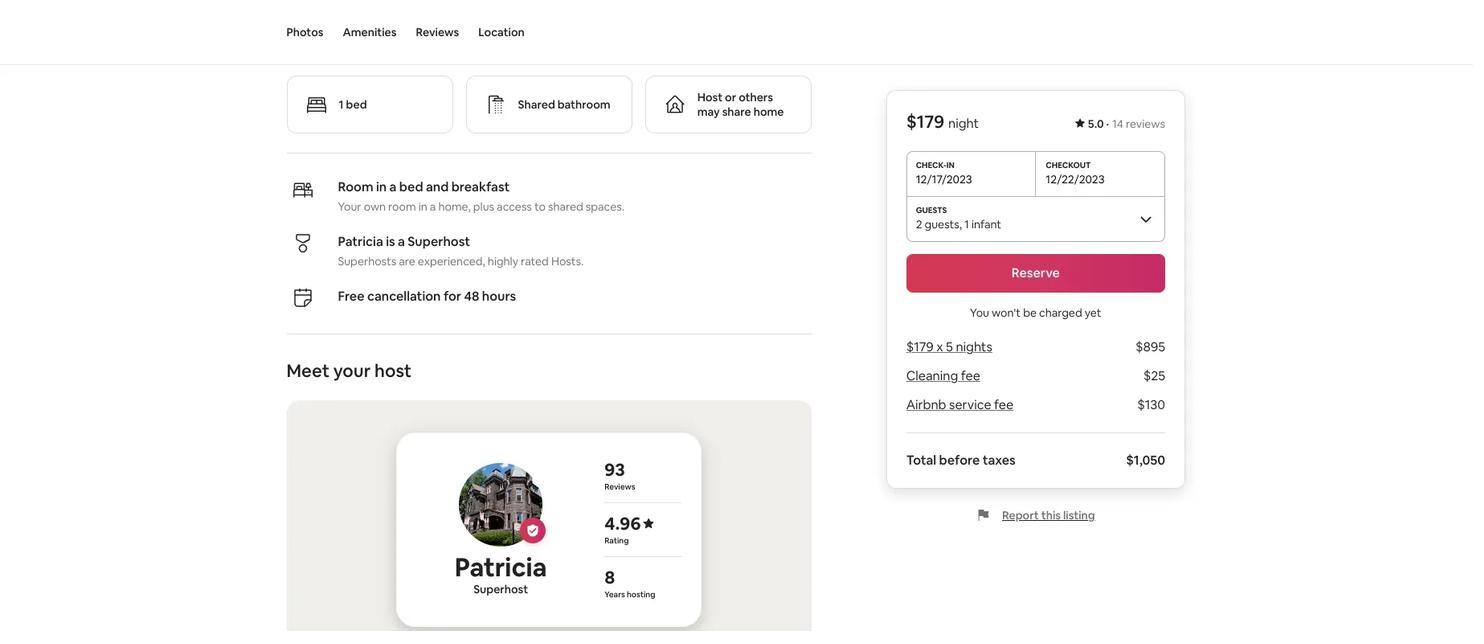 Task type: vqa. For each thing, say whether or not it's contained in the screenshot.


Task type: describe. For each thing, give the bounding box(es) containing it.
won't
[[993, 306, 1022, 320]]

0 vertical spatial fee
[[962, 367, 981, 384]]

$179 for $179 night
[[907, 110, 945, 133]]

may
[[698, 105, 720, 119]]

1 vertical spatial reviews
[[605, 482, 636, 492]]

12/22/2023
[[1047, 172, 1106, 187]]

cleaning
[[907, 367, 959, 384]]

14
[[1113, 117, 1125, 131]]

cleaning fee button
[[907, 367, 981, 384]]

a for patricia is a superhost superhosts are experienced, highly rated hosts.
[[398, 233, 405, 250]]

reviews
[[1127, 117, 1166, 131]]

infant
[[973, 217, 1002, 232]]

bed for room in a bed and breakfast your own room in a home, plus access to shared spaces.
[[400, 179, 423, 195]]

rating
[[605, 536, 629, 546]]

host
[[698, 90, 723, 105]]

meet
[[287, 359, 330, 382]]

you
[[971, 306, 990, 320]]

by
[[589, 35, 610, 58]]

a for room in a bed and breakfast hosted by patricia
[[358, 35, 367, 58]]

your
[[338, 199, 362, 214]]

5.0
[[1089, 117, 1105, 131]]

room
[[388, 199, 416, 214]]

and for your
[[426, 179, 449, 195]]

breakfast for hosted
[[443, 35, 523, 58]]

48
[[464, 288, 480, 305]]

location
[[479, 25, 525, 39]]

patricia superhost
[[455, 551, 547, 597]]

2 guests , 1 infant
[[917, 217, 1002, 232]]

1 bed
[[339, 97, 367, 112]]

5
[[947, 339, 954, 355]]

x
[[937, 339, 944, 355]]

host or others may share home
[[698, 90, 784, 119]]

hosting
[[627, 589, 656, 600]]

superhosts
[[338, 254, 397, 269]]

for
[[444, 288, 462, 305]]

be
[[1024, 306, 1038, 320]]

12/17/2023
[[917, 172, 973, 187]]

·
[[1107, 117, 1110, 131]]

to
[[535, 199, 546, 214]]

access
[[497, 199, 532, 214]]

report
[[1003, 508, 1040, 523]]

hours
[[482, 288, 516, 305]]

bed for room in a bed and breakfast hosted by patricia
[[371, 35, 404, 58]]

1 horizontal spatial fee
[[995, 396, 1015, 413]]

nights
[[957, 339, 993, 355]]

spaces.
[[586, 199, 625, 214]]

amenities button
[[343, 0, 397, 64]]

guests
[[926, 217, 960, 232]]

0 horizontal spatial 1
[[339, 97, 344, 112]]

own
[[364, 199, 386, 214]]

total before taxes
[[907, 452, 1017, 469]]

reserve button
[[907, 254, 1166, 293]]

superhost inside patricia is a superhost superhosts are experienced, highly rated hosts.
[[408, 233, 470, 250]]

or
[[725, 90, 737, 105]]

plus
[[473, 199, 495, 214]]

are
[[399, 254, 416, 269]]

free
[[338, 288, 365, 305]]

airbnb service fee button
[[907, 396, 1015, 413]]

bathroom
[[558, 97, 611, 112]]

hosts.
[[552, 254, 584, 269]]

93
[[605, 458, 625, 481]]

room in a bed and breakfast your own room in a home, plus access to shared spaces.
[[338, 179, 625, 214]]

amenities
[[343, 25, 397, 39]]

8
[[605, 566, 615, 589]]



Task type: locate. For each thing, give the bounding box(es) containing it.
5.0 · 14 reviews
[[1089, 117, 1166, 131]]

8 years hosting
[[605, 566, 656, 600]]

your
[[333, 359, 371, 382]]

1 down amenities button
[[339, 97, 344, 112]]

cleaning fee
[[907, 367, 981, 384]]

1 vertical spatial bed
[[346, 97, 367, 112]]

patricia is a superhost superhosts are experienced, highly rated hosts.
[[338, 233, 584, 269]]

0 horizontal spatial in
[[339, 35, 354, 58]]

room in a bed and breakfast hosted by patricia
[[287, 35, 676, 58]]

a left home,
[[430, 199, 436, 214]]

patricia right "by"
[[613, 35, 676, 58]]

shared bathroom
[[518, 97, 611, 112]]

0 vertical spatial in
[[339, 35, 354, 58]]

1 horizontal spatial reviews
[[605, 482, 636, 492]]

room for room in a bed and breakfast your own room in a home, plus access to shared spaces.
[[338, 179, 374, 195]]

verified host image
[[527, 524, 540, 537]]

report this listing
[[1003, 508, 1096, 523]]

taxes
[[984, 452, 1017, 469]]

0 horizontal spatial reviews
[[416, 25, 459, 39]]

4.96
[[605, 512, 641, 535]]

photos button
[[287, 0, 324, 64]]

share
[[723, 105, 752, 119]]

0 horizontal spatial patricia
[[338, 233, 383, 250]]

2
[[917, 217, 923, 232]]

bed left reviews button
[[371, 35, 404, 58]]

and for hosted
[[408, 35, 439, 58]]

and up home,
[[426, 179, 449, 195]]

this
[[1042, 508, 1062, 523]]

superhost up experienced,
[[408, 233, 470, 250]]

$895
[[1137, 339, 1166, 355]]

1 horizontal spatial patricia
[[455, 551, 547, 584]]

reviews
[[416, 25, 459, 39], [605, 482, 636, 492]]

night
[[949, 115, 980, 132]]

reviews left location
[[416, 25, 459, 39]]

before
[[940, 452, 981, 469]]

$179 left x
[[907, 339, 935, 355]]

1 horizontal spatial superhost
[[474, 582, 528, 597]]

free cancellation for 48 hours
[[338, 288, 516, 305]]

hosted
[[527, 35, 585, 58]]

1 vertical spatial superhost
[[474, 582, 528, 597]]

patricia for patricia
[[455, 551, 547, 584]]

,
[[960, 217, 963, 232]]

0 horizontal spatial room
[[287, 35, 335, 58]]

patricia up superhosts
[[338, 233, 383, 250]]

1 vertical spatial and
[[426, 179, 449, 195]]

is
[[386, 233, 395, 250]]

2 horizontal spatial patricia
[[613, 35, 676, 58]]

a right 'is'
[[398, 233, 405, 250]]

shared
[[518, 97, 555, 112]]

a for room in a bed and breakfast your own room in a home, plus access to shared spaces.
[[390, 179, 397, 195]]

fee
[[962, 367, 981, 384], [995, 396, 1015, 413]]

reviews button
[[416, 0, 459, 64]]

0 vertical spatial breakfast
[[443, 35, 523, 58]]

2 vertical spatial bed
[[400, 179, 423, 195]]

1 vertical spatial room
[[338, 179, 374, 195]]

patricia user profile image
[[459, 463, 543, 547], [459, 463, 543, 547]]

and inside room in a bed and breakfast your own room in a home, plus access to shared spaces.
[[426, 179, 449, 195]]

bed inside room in a bed and breakfast your own room in a home, plus access to shared spaces.
[[400, 179, 423, 195]]

1 vertical spatial patricia
[[338, 233, 383, 250]]

service
[[950, 396, 992, 413]]

breakfast
[[443, 35, 523, 58], [452, 179, 510, 195]]

$179
[[907, 110, 945, 133], [907, 339, 935, 355]]

1 right ,
[[965, 217, 970, 232]]

and right amenities button
[[408, 35, 439, 58]]

room for room in a bed and breakfast hosted by patricia
[[287, 35, 335, 58]]

in for room in a bed and breakfast your own room in a home, plus access to shared spaces.
[[376, 179, 387, 195]]

$25
[[1144, 367, 1166, 384]]

$179 x 5 nights
[[907, 339, 993, 355]]

room up your
[[338, 179, 374, 195]]

cancellation
[[367, 288, 441, 305]]

bed up room
[[400, 179, 423, 195]]

reserve
[[1013, 265, 1061, 281]]

years
[[605, 589, 625, 600]]

rated
[[521, 254, 549, 269]]

$130
[[1138, 396, 1166, 413]]

location button
[[479, 0, 525, 64]]

patricia for patricia is a superhost
[[338, 233, 383, 250]]

in
[[339, 35, 354, 58], [376, 179, 387, 195], [419, 199, 428, 214]]

patricia
[[613, 35, 676, 58], [338, 233, 383, 250], [455, 551, 547, 584]]

reviews down 93 at bottom
[[605, 482, 636, 492]]

1 horizontal spatial 1
[[965, 217, 970, 232]]

patricia down the verified host icon
[[455, 551, 547, 584]]

room
[[287, 35, 335, 58], [338, 179, 374, 195]]

$179 for $179 x 5 nights
[[907, 339, 935, 355]]

yet
[[1086, 306, 1102, 320]]

1 horizontal spatial in
[[376, 179, 387, 195]]

in for room in a bed and breakfast hosted by patricia
[[339, 35, 354, 58]]

a up "1 bed"
[[358, 35, 367, 58]]

room inside room in a bed and breakfast your own room in a home, plus access to shared spaces.
[[338, 179, 374, 195]]

in right room
[[419, 199, 428, 214]]

bed
[[371, 35, 404, 58], [346, 97, 367, 112], [400, 179, 423, 195]]

others
[[739, 90, 774, 105]]

patricia inside patricia is a superhost superhosts are experienced, highly rated hosts.
[[338, 233, 383, 250]]

breakfast left hosted
[[443, 35, 523, 58]]

superhost
[[408, 233, 470, 250], [474, 582, 528, 597]]

meet your host
[[287, 359, 412, 382]]

0 vertical spatial superhost
[[408, 233, 470, 250]]

room left amenities button
[[287, 35, 335, 58]]

a up room
[[390, 179, 397, 195]]

0 horizontal spatial superhost
[[408, 233, 470, 250]]

1 vertical spatial $179
[[907, 339, 935, 355]]

airbnb service fee
[[907, 396, 1015, 413]]

bed down amenities button
[[346, 97, 367, 112]]

2 horizontal spatial in
[[419, 199, 428, 214]]

a
[[358, 35, 367, 58], [390, 179, 397, 195], [430, 199, 436, 214], [398, 233, 405, 250]]

listing
[[1064, 508, 1096, 523]]

superhost down the verified host icon
[[474, 582, 528, 597]]

superhost inside patricia superhost
[[474, 582, 528, 597]]

home,
[[439, 199, 471, 214]]

highly
[[488, 254, 519, 269]]

0 vertical spatial patricia
[[613, 35, 676, 58]]

airbnb
[[907, 396, 947, 413]]

breakfast inside room in a bed and breakfast your own room in a home, plus access to shared spaces.
[[452, 179, 510, 195]]

total
[[907, 452, 937, 469]]

1 $179 from the top
[[907, 110, 945, 133]]

1 vertical spatial 1
[[965, 217, 970, 232]]

0 vertical spatial 1
[[339, 97, 344, 112]]

0 vertical spatial bed
[[371, 35, 404, 58]]

fee up service
[[962, 367, 981, 384]]

1 vertical spatial breakfast
[[452, 179, 510, 195]]

in up own
[[376, 179, 387, 195]]

report this listing button
[[977, 508, 1096, 523]]

1 vertical spatial fee
[[995, 396, 1015, 413]]

charged
[[1040, 306, 1083, 320]]

home
[[754, 105, 784, 119]]

shared
[[548, 199, 584, 214]]

breakfast for your
[[452, 179, 510, 195]]

in right photos "button"
[[339, 35, 354, 58]]

0 vertical spatial and
[[408, 35, 439, 58]]

0 vertical spatial $179
[[907, 110, 945, 133]]

photos
[[287, 25, 324, 39]]

2 vertical spatial patricia
[[455, 551, 547, 584]]

breakfast up plus
[[452, 179, 510, 195]]

2 $179 from the top
[[907, 339, 935, 355]]

0 vertical spatial room
[[287, 35, 335, 58]]

$179 left night
[[907, 110, 945, 133]]

0 horizontal spatial fee
[[962, 367, 981, 384]]

$179 night
[[907, 110, 980, 133]]

$179 x 5 nights button
[[907, 339, 993, 355]]

2 vertical spatial in
[[419, 199, 428, 214]]

host
[[375, 359, 412, 382]]

0 vertical spatial reviews
[[416, 25, 459, 39]]

1 vertical spatial in
[[376, 179, 387, 195]]

1 horizontal spatial room
[[338, 179, 374, 195]]

experienced,
[[418, 254, 486, 269]]

a inside patricia is a superhost superhosts are experienced, highly rated hosts.
[[398, 233, 405, 250]]

$1,050
[[1127, 452, 1166, 469]]

1
[[339, 97, 344, 112], [965, 217, 970, 232]]

fee right service
[[995, 396, 1015, 413]]

you won't be charged yet
[[971, 306, 1102, 320]]



